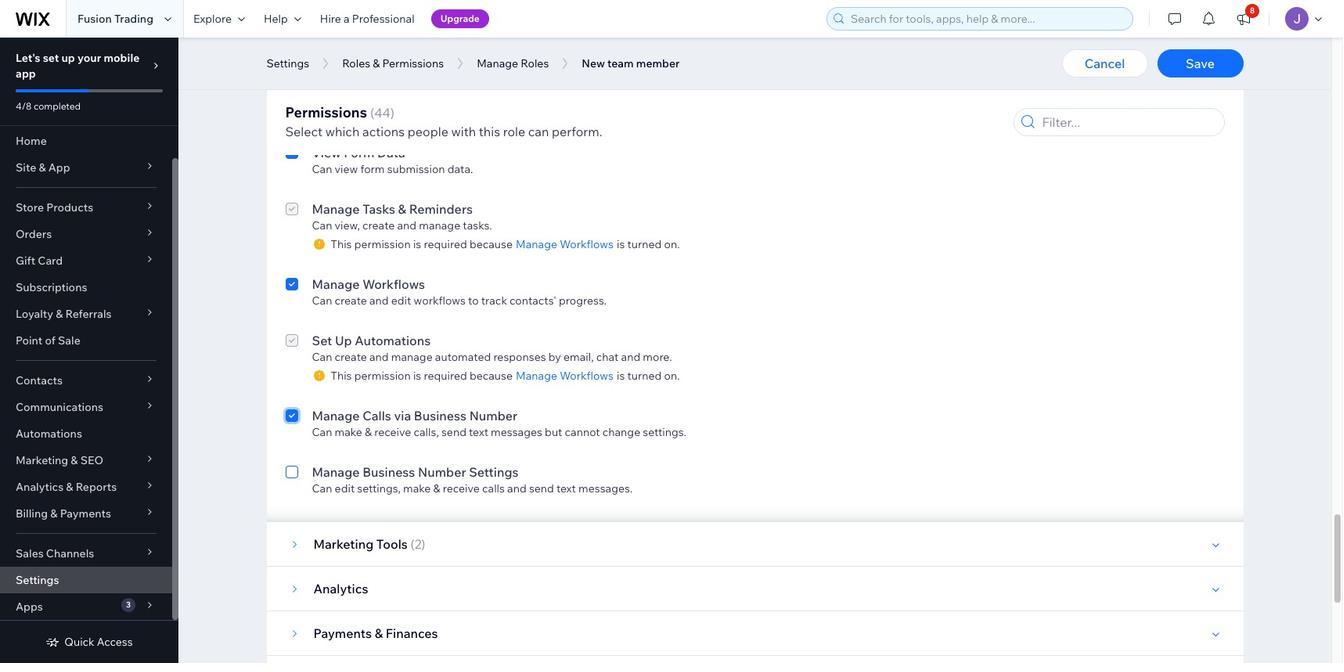Task type: vqa. For each thing, say whether or not it's contained in the screenshot.
the "make an optokn to upload a full pdf file make an optokn to upload a full pdf file"
no



Task type: describe. For each thing, give the bounding box(es) containing it.
settings inside manage business number settings can edit settings, make & receive calls and send text messages.
[[469, 464, 519, 480]]

receive inside manage business number settings can edit settings, make & receive calls and send text messages.
[[443, 482, 480, 496]]

edit for business
[[335, 482, 355, 496]]

& for payments & finances
[[375, 626, 383, 641]]

edit for workflows
[[391, 294, 411, 308]]

& for roles & permissions
[[373, 56, 380, 70]]

automations link
[[0, 420, 172, 447]]

roles inside manage roles button
[[521, 56, 549, 70]]

1 this from the top
[[331, 49, 352, 63]]

tasks.
[[463, 218, 492, 233]]

people
[[408, 124, 449, 139]]

customer's
[[602, 49, 660, 63]]

2
[[415, 536, 421, 552]]

more.
[[643, 350, 672, 364]]

contacts inside "dropdown button"
[[16, 373, 63, 388]]

and inside manage business number settings can edit settings, make & receive calls and send text messages.
[[507, 482, 527, 496]]

1 because from the top
[[470, 49, 513, 63]]

gift card
[[16, 254, 63, 268]]

manage up contacts'
[[516, 237, 557, 251]]

receive inside manage calls via business number can make & receive calls, send text messages but cannot change settings.
[[374, 425, 411, 439]]

home
[[16, 134, 47, 148]]

a
[[344, 12, 350, 26]]

fusion
[[78, 12, 112, 26]]

site & app
[[16, 161, 70, 175]]

store products button
[[0, 194, 172, 221]]

send inside manage business number settings can edit settings, make & receive calls and send text messages.
[[529, 482, 554, 496]]

because for manage tasks & reminders
[[470, 237, 513, 251]]

& for billing & payments
[[50, 507, 58, 521]]

let's set up your mobile app
[[16, 51, 140, 81]]

& for loyalty & referrals
[[56, 307, 63, 321]]

of
[[45, 334, 56, 348]]

marketing for marketing tools ( 2 )
[[314, 536, 374, 552]]

payments & finances
[[314, 626, 438, 641]]

analytics for analytics & reports
[[16, 480, 64, 494]]

can inside manage business number settings can edit settings, make & receive calls and send text messages.
[[312, 482, 332, 496]]

sales channels button
[[0, 540, 172, 567]]

form
[[344, 145, 375, 161]]

and left create
[[544, 49, 563, 63]]

referrals
[[65, 307, 112, 321]]

trading
[[114, 12, 153, 26]]

sidebar element
[[0, 38, 179, 663]]

communications button
[[0, 394, 172, 420]]

& for analytics & reports
[[66, 480, 73, 494]]

sales
[[16, 546, 44, 561]]

can inside export contacts can export contacts and customer details.
[[312, 106, 332, 120]]

export contacts can export contacts and customer details.
[[312, 88, 526, 120]]

sale
[[58, 334, 80, 348]]

point of sale link
[[0, 327, 172, 354]]

select
[[285, 124, 323, 139]]

settings for the settings link
[[16, 573, 59, 587]]

fusion trading
[[78, 12, 153, 26]]

calls,
[[414, 425, 439, 439]]

view,
[[335, 218, 360, 233]]

send inside manage calls via business number can make & receive calls, send text messages but cannot change settings.
[[442, 425, 467, 439]]

reports
[[76, 480, 117, 494]]

) inside 'permissions ( 44 ) select which actions people with this role can perform.'
[[390, 105, 394, 121]]

contacts button
[[0, 367, 172, 394]]

point of sale
[[16, 334, 80, 348]]

and right chat
[[621, 350, 641, 364]]

1 horizontal spatial )
[[421, 536, 426, 552]]

new team member button
[[574, 52, 688, 75]]

tasks
[[363, 201, 395, 217]]

permission for automations
[[354, 369, 411, 383]]

business inside manage calls via business number can make & receive calls, send text messages but cannot change settings.
[[414, 408, 467, 424]]

this permission is required because manage workflows is turned on. for set up automations
[[331, 369, 680, 383]]

on. for set up automations
[[664, 369, 680, 383]]

site & app button
[[0, 154, 172, 181]]

hire
[[320, 12, 341, 26]]

app
[[48, 161, 70, 175]]

import
[[360, 31, 394, 45]]

view inside view form data can view form submission data.
[[312, 145, 341, 161]]

orders button
[[0, 221, 172, 247]]

point
[[16, 334, 43, 348]]

workflows for set up automations
[[560, 369, 614, 383]]

apps
[[16, 600, 43, 614]]

manage workflows can create and edit workflows to track contacts' progress.
[[312, 276, 607, 308]]

and inside the manage workflows can create and edit workflows to track contacts' progress.
[[370, 294, 389, 308]]

mobile
[[104, 51, 140, 65]]

permissions inside roles & permissions button
[[382, 56, 444, 70]]

gift card button
[[0, 247, 172, 274]]

subscriptions link
[[0, 274, 172, 301]]

number inside manage calls via business number can make & receive calls, send text messages but cannot change settings.
[[469, 408, 518, 424]]

store products
[[16, 200, 93, 215]]

analytics for analytics
[[314, 581, 368, 597]]

settings.
[[643, 425, 687, 439]]

can inside view form data can view form submission data.
[[312, 162, 332, 176]]

responses
[[494, 350, 546, 364]]

8
[[1250, 5, 1255, 16]]

form
[[361, 162, 385, 176]]

can inside set up automations can create and manage automated responses by email, chat and more.
[[312, 350, 332, 364]]

change
[[603, 425, 641, 439]]

billing & payments button
[[0, 500, 172, 527]]

marketing & seo button
[[0, 447, 172, 474]]

sales channels
[[16, 546, 94, 561]]

hire a professional link
[[311, 0, 424, 38]]

automated
[[435, 350, 491, 364]]

1 horizontal spatial payments
[[314, 626, 372, 641]]

export.
[[583, 31, 619, 45]]

roles inside roles & permissions button
[[342, 56, 370, 70]]

quick
[[64, 635, 94, 649]]

text inside manage business number settings can edit settings, make & receive calls and send text messages.
[[557, 482, 576, 496]]

1 required from the top
[[424, 49, 467, 63]]

permission for &
[[354, 237, 411, 251]]

Filter... field
[[1038, 109, 1219, 135]]

1 can from the top
[[312, 31, 332, 45]]

member
[[636, 56, 680, 70]]

manage calls via business number can make & receive calls, send text messages but cannot change settings.
[[312, 408, 687, 439]]

0 horizontal spatial but
[[525, 31, 543, 45]]

& inside manage business number settings can edit settings, make & receive calls and send text messages.
[[433, 482, 441, 496]]

upgrade button
[[431, 9, 489, 28]]

home link
[[0, 128, 172, 154]]

analytics & reports button
[[0, 474, 172, 500]]

up
[[335, 333, 352, 348]]

calls
[[482, 482, 505, 496]]

manage for calls
[[312, 408, 360, 424]]

turned for set up automations
[[627, 369, 662, 383]]

seo
[[80, 453, 103, 467]]

settings link
[[0, 567, 172, 593]]

manage for business
[[312, 464, 360, 480]]

up
[[61, 51, 75, 65]]

4/8
[[16, 100, 32, 112]]

marketing for marketing & seo
[[16, 453, 68, 467]]

make inside manage calls via business number can make & receive calls, send text messages but cannot change settings.
[[335, 425, 362, 439]]

can inside the manage workflows can create and edit workflows to track contacts' progress.
[[312, 294, 332, 308]]

access
[[97, 635, 133, 649]]

can add, import and manage all contacts, but cannot export.
[[312, 31, 619, 45]]

manage inside set up automations can create and manage automated responses by email, chat and more.
[[391, 350, 433, 364]]



Task type: locate. For each thing, give the bounding box(es) containing it.
1 vertical spatial workflows
[[363, 276, 425, 292]]

1 horizontal spatial contacts
[[354, 88, 408, 104]]

& left reports
[[66, 480, 73, 494]]

2 this permission is required because manage workflows is turned on. from the top
[[331, 369, 680, 383]]

1 vertical spatial permission
[[354, 237, 411, 251]]

settings down sales
[[16, 573, 59, 587]]

manage roles
[[477, 56, 549, 70]]

create
[[565, 49, 600, 63]]

manage workflows button down by
[[513, 369, 617, 383]]

number down calls,
[[418, 464, 466, 480]]

role
[[503, 124, 525, 139]]

& right the billing
[[50, 507, 58, 521]]

permissions
[[382, 56, 444, 70], [285, 103, 367, 121]]

0 horizontal spatial view
[[312, 145, 341, 161]]

& for site & app
[[39, 161, 46, 175]]

manage inside manage tasks & reminders can view, create and manage tasks.
[[312, 201, 360, 217]]

export
[[312, 88, 351, 104]]

number
[[469, 408, 518, 424], [418, 464, 466, 480]]

0 vertical spatial receive
[[374, 425, 411, 439]]

workflows up progress.
[[560, 237, 614, 251]]

with
[[451, 124, 476, 139]]

required down "can add, import and manage all contacts, but cannot export."
[[424, 49, 467, 63]]

2 vertical spatial create
[[335, 350, 367, 364]]

0 horizontal spatial automations
[[16, 427, 82, 441]]

number up messages
[[469, 408, 518, 424]]

actions
[[362, 124, 405, 139]]

explore
[[193, 12, 232, 26]]

this for set
[[331, 369, 352, 383]]

view
[[335, 162, 358, 176]]

& inside button
[[373, 56, 380, 70]]

upgrade
[[441, 13, 480, 24]]

0 vertical spatial marketing
[[16, 453, 68, 467]]

but up the this permission is required because view and create customer's profiles
[[525, 31, 543, 45]]

workflows down the email,
[[560, 369, 614, 383]]

on. for manage tasks & reminders
[[664, 237, 680, 251]]

and up people
[[417, 106, 436, 120]]

6 can from the top
[[312, 350, 332, 364]]

& down calls
[[365, 425, 372, 439]]

1 horizontal spatial permissions
[[382, 56, 444, 70]]

business up calls,
[[414, 408, 467, 424]]

your
[[77, 51, 101, 65]]

0 horizontal spatial text
[[469, 425, 489, 439]]

1 horizontal spatial automations
[[355, 333, 431, 348]]

0 vertical spatial automations
[[355, 333, 431, 348]]

permission down 'import'
[[354, 49, 411, 63]]

2 roles from the left
[[521, 56, 549, 70]]

0 vertical spatial cannot
[[545, 31, 580, 45]]

submission
[[387, 162, 445, 176]]

1 vertical spatial settings
[[469, 464, 519, 480]]

cannot inside manage calls via business number can make & receive calls, send text messages but cannot change settings.
[[565, 425, 600, 439]]

0 vertical spatial create
[[363, 218, 395, 233]]

required down 'automated'
[[424, 369, 467, 383]]

text left messages
[[469, 425, 489, 439]]

3
[[126, 600, 131, 610]]

via
[[394, 408, 411, 424]]

None checkbox
[[285, 12, 298, 63], [285, 275, 298, 308], [285, 331, 298, 383], [285, 406, 298, 439], [285, 12, 298, 63], [285, 275, 298, 308], [285, 331, 298, 383], [285, 406, 298, 439]]

2 horizontal spatial settings
[[469, 464, 519, 480]]

2 required from the top
[[424, 237, 467, 251]]

1 vertical spatial analytics
[[314, 581, 368, 597]]

create up up
[[335, 294, 367, 308]]

automations inside "link"
[[16, 427, 82, 441]]

and
[[396, 31, 416, 45], [544, 49, 563, 63], [417, 106, 436, 120], [397, 218, 417, 233], [370, 294, 389, 308], [370, 350, 389, 364], [621, 350, 641, 364], [507, 482, 527, 496]]

this for manage
[[331, 237, 352, 251]]

make
[[335, 425, 362, 439], [403, 482, 431, 496]]

0 vertical spatial edit
[[391, 294, 411, 308]]

& left calls at the bottom left of page
[[433, 482, 441, 496]]

payments inside dropdown button
[[60, 507, 111, 521]]

1 vertical spatial (
[[411, 536, 415, 552]]

None checkbox
[[285, 87, 298, 120], [285, 143, 298, 176], [285, 200, 298, 251], [285, 463, 298, 496], [285, 87, 298, 120], [285, 143, 298, 176], [285, 200, 298, 251], [285, 463, 298, 496]]

manage left 'automated'
[[391, 350, 433, 364]]

receive down 'via'
[[374, 425, 411, 439]]

view down contacts,
[[516, 49, 541, 63]]

create down up
[[335, 350, 367, 364]]

4 can from the top
[[312, 218, 332, 233]]

permission down manage tasks & reminders can view, create and manage tasks.
[[354, 237, 411, 251]]

0 vertical spatial number
[[469, 408, 518, 424]]

tools
[[376, 536, 408, 552]]

this down view,
[[331, 237, 352, 251]]

and inside manage tasks & reminders can view, create and manage tasks.
[[397, 218, 417, 233]]

0 horizontal spatial analytics
[[16, 480, 64, 494]]

save
[[1186, 56, 1215, 71]]

reminders
[[409, 201, 473, 217]]

2 manage workflows button from the top
[[513, 369, 617, 383]]

progress.
[[559, 294, 607, 308]]

required
[[424, 49, 467, 63], [424, 237, 467, 251], [424, 369, 467, 383]]

0 horizontal spatial make
[[335, 425, 362, 439]]

1 vertical spatial on.
[[664, 369, 680, 383]]

send right calls,
[[442, 425, 467, 439]]

1 roles from the left
[[342, 56, 370, 70]]

analytics down marketing tools ( 2 )
[[314, 581, 368, 597]]

& right site
[[39, 161, 46, 175]]

can inside manage calls via business number can make & receive calls, send text messages but cannot change settings.
[[312, 425, 332, 439]]

edit inside the manage workflows can create and edit workflows to track contacts' progress.
[[391, 294, 411, 308]]

0 vertical spatial permissions
[[382, 56, 444, 70]]

& left "finances"
[[375, 626, 383, 641]]

permissions up export contacts can export contacts and customer details.
[[382, 56, 444, 70]]

0 vertical spatial but
[[525, 31, 543, 45]]

roles down contacts,
[[521, 56, 549, 70]]

but inside manage calls via business number can make & receive calls, send text messages but cannot change settings.
[[545, 425, 562, 439]]

manage workflows button for set up automations
[[513, 369, 617, 383]]

export
[[335, 106, 368, 120]]

required down reminders
[[424, 237, 467, 251]]

0 vertical spatial make
[[335, 425, 362, 439]]

which
[[325, 124, 360, 139]]

create down the tasks
[[363, 218, 395, 233]]

set up automations can create and manage automated responses by email, chat and more.
[[312, 333, 672, 364]]

all
[[462, 31, 473, 45]]

store
[[16, 200, 44, 215]]

business inside manage business number settings can edit settings, make & receive calls and send text messages.
[[363, 464, 415, 480]]

1 vertical spatial but
[[545, 425, 562, 439]]

details.
[[490, 106, 526, 120]]

marketing tools ( 2 )
[[314, 536, 426, 552]]

manage up 'settings,'
[[312, 464, 360, 480]]

help
[[264, 12, 288, 26]]

email,
[[564, 350, 594, 364]]

5 can from the top
[[312, 294, 332, 308]]

& right loyalty
[[56, 307, 63, 321]]

this down up
[[331, 369, 352, 383]]

set
[[312, 333, 332, 348]]

cannot left change
[[565, 425, 600, 439]]

1 vertical spatial create
[[335, 294, 367, 308]]

manage down upgrade "button"
[[418, 31, 460, 45]]

and up roles & permissions button
[[396, 31, 416, 45]]

1 permission from the top
[[354, 49, 411, 63]]

4/8 completed
[[16, 100, 81, 112]]

automations down the communications
[[16, 427, 82, 441]]

messages
[[491, 425, 543, 439]]

& inside popup button
[[39, 161, 46, 175]]

permissions inside 'permissions ( 44 ) select which actions people with this role can perform.'
[[285, 103, 367, 121]]

contacts up the communications
[[16, 373, 63, 388]]

profiles
[[663, 49, 701, 63]]

0 vertical spatial this
[[331, 49, 352, 63]]

text inside manage calls via business number can make & receive calls, send text messages but cannot change settings.
[[469, 425, 489, 439]]

track
[[481, 294, 507, 308]]

(
[[370, 105, 374, 121], [411, 536, 415, 552]]

1 vertical spatial this
[[331, 237, 352, 251]]

1 vertical spatial view
[[312, 145, 341, 161]]

messages.
[[579, 482, 633, 496]]

because down tasks.
[[470, 237, 513, 251]]

new team member
[[582, 56, 680, 70]]

0 vertical spatial send
[[442, 425, 467, 439]]

) up actions
[[390, 105, 394, 121]]

calls
[[363, 408, 391, 424]]

& for marketing & seo
[[71, 453, 78, 467]]

loyalty & referrals button
[[0, 301, 172, 327]]

workflows up workflows
[[363, 276, 425, 292]]

cannot up create
[[545, 31, 580, 45]]

1 horizontal spatial receive
[[443, 482, 480, 496]]

manage up view,
[[312, 201, 360, 217]]

analytics inside dropdown button
[[16, 480, 64, 494]]

roles & permissions
[[342, 56, 444, 70]]

receive left calls at the bottom left of page
[[443, 482, 480, 496]]

roles down add,
[[342, 56, 370, 70]]

settings inside sidebar element
[[16, 573, 59, 587]]

1 horizontal spatial but
[[545, 425, 562, 439]]

0 vertical spatial permission
[[354, 49, 411, 63]]

0 vertical spatial analytics
[[16, 480, 64, 494]]

1 horizontal spatial analytics
[[314, 581, 368, 597]]

because down set up automations can create and manage automated responses by email, chat and more.
[[470, 369, 513, 383]]

) right tools
[[421, 536, 426, 552]]

0 vertical spatial on.
[[664, 237, 680, 251]]

0 vertical spatial required
[[424, 49, 467, 63]]

0 vertical spatial view
[[516, 49, 541, 63]]

2 because from the top
[[470, 237, 513, 251]]

& left seo
[[71, 453, 78, 467]]

permission
[[354, 49, 411, 63], [354, 237, 411, 251], [354, 369, 411, 383]]

0 horizontal spatial edit
[[335, 482, 355, 496]]

manage inside button
[[477, 56, 518, 70]]

2 vertical spatial this
[[331, 369, 352, 383]]

send
[[442, 425, 467, 439], [529, 482, 554, 496]]

0 horizontal spatial roles
[[342, 56, 370, 70]]

make right 'settings,'
[[403, 482, 431, 496]]

1 this permission is required because manage workflows is turned on. from the top
[[331, 237, 680, 251]]

manage inside manage calls via business number can make & receive calls, send text messages but cannot change settings.
[[312, 408, 360, 424]]

manage workflows button for manage tasks & reminders
[[513, 237, 617, 251]]

automations right up
[[355, 333, 431, 348]]

edit left workflows
[[391, 294, 411, 308]]

app
[[16, 67, 36, 81]]

and inside export contacts can export contacts and customer details.
[[417, 106, 436, 120]]

2 this from the top
[[331, 237, 352, 251]]

turned for manage tasks & reminders
[[627, 237, 662, 251]]

1 vertical spatial contacts
[[16, 373, 63, 388]]

business up 'settings,'
[[363, 464, 415, 480]]

1 vertical spatial cannot
[[565, 425, 600, 439]]

1 vertical spatial text
[[557, 482, 576, 496]]

0 vertical spatial because
[[470, 49, 513, 63]]

because down contacts,
[[470, 49, 513, 63]]

view up view
[[312, 145, 341, 161]]

1 vertical spatial permissions
[[285, 103, 367, 121]]

cancel
[[1085, 56, 1125, 71]]

0 horizontal spatial (
[[370, 105, 374, 121]]

contacts up 44
[[354, 88, 408, 104]]

this permission is required because manage workflows is turned on. down tasks.
[[331, 237, 680, 251]]

manage up up
[[312, 276, 360, 292]]

manage inside manage tasks & reminders can view, create and manage tasks.
[[419, 218, 461, 233]]

manage left calls
[[312, 408, 360, 424]]

1 vertical spatial marketing
[[314, 536, 374, 552]]

data.
[[448, 162, 473, 176]]

marketing up analytics & reports
[[16, 453, 68, 467]]

8 can from the top
[[312, 482, 332, 496]]

is
[[413, 49, 421, 63], [413, 237, 421, 251], [617, 237, 625, 251], [413, 369, 421, 383], [617, 369, 625, 383]]

create inside manage tasks & reminders can view, create and manage tasks.
[[363, 218, 395, 233]]

and down reminders
[[397, 218, 417, 233]]

settings up calls at the bottom left of page
[[469, 464, 519, 480]]

& down 'import'
[[373, 56, 380, 70]]

0 horizontal spatial number
[[418, 464, 466, 480]]

permissions up which
[[285, 103, 367, 121]]

required for manage tasks & reminders
[[424, 237, 467, 251]]

1 horizontal spatial number
[[469, 408, 518, 424]]

send right calls at the bottom left of page
[[529, 482, 554, 496]]

0 vertical spatial )
[[390, 105, 394, 121]]

can
[[528, 124, 549, 139]]

2 vertical spatial permission
[[354, 369, 411, 383]]

1 vertical spatial manage workflows button
[[513, 369, 617, 383]]

1 vertical spatial payments
[[314, 626, 372, 641]]

manage workflows button
[[513, 237, 617, 251], [513, 369, 617, 383]]

settings down help button on the left top
[[267, 56, 309, 70]]

manage for tasks
[[312, 201, 360, 217]]

1 horizontal spatial marketing
[[314, 536, 374, 552]]

7 can from the top
[[312, 425, 332, 439]]

3 required from the top
[[424, 369, 467, 383]]

( inside 'permissions ( 44 ) select which actions people with this role can perform.'
[[370, 105, 374, 121]]

manage for roles
[[477, 56, 518, 70]]

this permission is required because view and create customer's profiles
[[331, 49, 701, 63]]

0 vertical spatial turned
[[627, 237, 662, 251]]

1 vertical spatial number
[[418, 464, 466, 480]]

view and create customer's profiles button
[[513, 49, 704, 63]]

view
[[516, 49, 541, 63], [312, 145, 341, 161]]

marketing left tools
[[314, 536, 374, 552]]

( right export
[[370, 105, 374, 121]]

1 manage workflows button from the top
[[513, 237, 617, 251]]

2 vertical spatial manage
[[391, 350, 433, 364]]

create inside the manage workflows can create and edit workflows to track contacts' progress.
[[335, 294, 367, 308]]

help button
[[254, 0, 311, 38]]

1 horizontal spatial make
[[403, 482, 431, 496]]

1 horizontal spatial (
[[411, 536, 415, 552]]

view form data can view form submission data.
[[312, 145, 473, 176]]

2 vertical spatial workflows
[[560, 369, 614, 383]]

but right messages
[[545, 425, 562, 439]]

1 vertical spatial because
[[470, 237, 513, 251]]

1 horizontal spatial roles
[[521, 56, 549, 70]]

this permission is required because manage workflows is turned on. for manage tasks & reminders
[[331, 237, 680, 251]]

1 vertical spatial receive
[[443, 482, 480, 496]]

1 vertical spatial )
[[421, 536, 426, 552]]

1 horizontal spatial text
[[557, 482, 576, 496]]

because for set up automations
[[470, 369, 513, 383]]

analytics up the billing
[[16, 480, 64, 494]]

to
[[468, 294, 479, 308]]

edit inside manage business number settings can edit settings, make & receive calls and send text messages.
[[335, 482, 355, 496]]

3 because from the top
[[470, 369, 513, 383]]

this
[[479, 124, 500, 139]]

& right the tasks
[[398, 201, 406, 217]]

&
[[373, 56, 380, 70], [39, 161, 46, 175], [398, 201, 406, 217], [56, 307, 63, 321], [365, 425, 372, 439], [71, 453, 78, 467], [66, 480, 73, 494], [433, 482, 441, 496], [50, 507, 58, 521], [375, 626, 383, 641]]

1 vertical spatial make
[[403, 482, 431, 496]]

on.
[[664, 237, 680, 251], [664, 369, 680, 383]]

manage workflows button up progress.
[[513, 237, 617, 251]]

site
[[16, 161, 36, 175]]

0 horizontal spatial )
[[390, 105, 394, 121]]

billing
[[16, 507, 48, 521]]

0 vertical spatial contacts
[[354, 88, 408, 104]]

and up calls
[[370, 350, 389, 364]]

1 vertical spatial business
[[363, 464, 415, 480]]

2 turned from the top
[[627, 369, 662, 383]]

number inside manage business number settings can edit settings, make & receive calls and send text messages.
[[418, 464, 466, 480]]

0 vertical spatial manage workflows button
[[513, 237, 617, 251]]

0 vertical spatial payments
[[60, 507, 111, 521]]

3 permission from the top
[[354, 369, 411, 383]]

edit left 'settings,'
[[335, 482, 355, 496]]

make inside manage business number settings can edit settings, make & receive calls and send text messages.
[[403, 482, 431, 496]]

perform.
[[552, 124, 603, 139]]

0 vertical spatial settings
[[267, 56, 309, 70]]

& inside manage calls via business number can make & receive calls, send text messages but cannot change settings.
[[365, 425, 372, 439]]

0 vertical spatial business
[[414, 408, 467, 424]]

settings for settings button
[[267, 56, 309, 70]]

manage inside the manage workflows can create and edit workflows to track contacts' progress.
[[312, 276, 360, 292]]

1 vertical spatial automations
[[16, 427, 82, 441]]

manage roles button
[[469, 52, 557, 75]]

workflows for manage tasks & reminders
[[560, 237, 614, 251]]

text left messages.
[[557, 482, 576, 496]]

marketing inside dropdown button
[[16, 453, 68, 467]]

1 horizontal spatial edit
[[391, 294, 411, 308]]

2 can from the top
[[312, 106, 332, 120]]

1 horizontal spatial view
[[516, 49, 541, 63]]

this permission is required because manage workflows is turned on. down responses
[[331, 369, 680, 383]]

2 vertical spatial because
[[470, 369, 513, 383]]

manage down responses
[[516, 369, 557, 383]]

manage for workflows
[[312, 276, 360, 292]]

0 horizontal spatial permissions
[[285, 103, 367, 121]]

hire a professional
[[320, 12, 415, 26]]

edit
[[391, 294, 411, 308], [335, 482, 355, 496]]

contacts'
[[510, 294, 557, 308]]

0 horizontal spatial payments
[[60, 507, 111, 521]]

workflows
[[414, 294, 466, 308]]

required for set up automations
[[424, 369, 467, 383]]

manage down contacts,
[[477, 56, 518, 70]]

3 can from the top
[[312, 162, 332, 176]]

3 this from the top
[[331, 369, 352, 383]]

Search for tools, apps, help & more... field
[[846, 8, 1128, 30]]

this down add,
[[331, 49, 352, 63]]

0 horizontal spatial settings
[[16, 573, 59, 587]]

manage inside manage business number settings can edit settings, make & receive calls and send text messages.
[[312, 464, 360, 480]]

new
[[582, 56, 605, 70]]

0 vertical spatial text
[[469, 425, 489, 439]]

manage down reminders
[[419, 218, 461, 233]]

44
[[374, 105, 390, 121]]

contacts inside export contacts can export contacts and customer details.
[[354, 88, 408, 104]]

1 horizontal spatial send
[[529, 482, 554, 496]]

1 vertical spatial send
[[529, 482, 554, 496]]

0 horizontal spatial receive
[[374, 425, 411, 439]]

settings inside button
[[267, 56, 309, 70]]

save button
[[1158, 49, 1244, 78]]

payments left "finances"
[[314, 626, 372, 641]]

1 vertical spatial edit
[[335, 482, 355, 496]]

0 horizontal spatial marketing
[[16, 453, 68, 467]]

channels
[[46, 546, 94, 561]]

( right tools
[[411, 536, 415, 552]]

1 vertical spatial manage
[[419, 218, 461, 233]]

1 vertical spatial required
[[424, 237, 467, 251]]

permission up calls
[[354, 369, 411, 383]]

1 horizontal spatial settings
[[267, 56, 309, 70]]

turned
[[627, 237, 662, 251], [627, 369, 662, 383]]

8 button
[[1227, 0, 1261, 38]]

can inside manage tasks & reminders can view, create and manage tasks.
[[312, 218, 332, 233]]

1 turned from the top
[[627, 237, 662, 251]]

0 vertical spatial workflows
[[560, 237, 614, 251]]

create inside set up automations can create and manage automated responses by email, chat and more.
[[335, 350, 367, 364]]

payments down analytics & reports dropdown button
[[60, 507, 111, 521]]

workflows inside the manage workflows can create and edit workflows to track contacts' progress.
[[363, 276, 425, 292]]

2 on. from the top
[[664, 369, 680, 383]]

& inside manage tasks & reminders can view, create and manage tasks.
[[398, 201, 406, 217]]

1 vertical spatial turned
[[627, 369, 662, 383]]

1 vertical spatial this permission is required because manage workflows is turned on.
[[331, 369, 680, 383]]

contacts
[[370, 106, 415, 120]]

0 vertical spatial manage
[[418, 31, 460, 45]]

0 vertical spatial (
[[370, 105, 374, 121]]

automations inside set up automations can create and manage automated responses by email, chat and more.
[[355, 333, 431, 348]]

and left workflows
[[370, 294, 389, 308]]

and right calls at the bottom left of page
[[507, 482, 527, 496]]

2 vertical spatial required
[[424, 369, 467, 383]]

make up 'settings,'
[[335, 425, 362, 439]]

2 permission from the top
[[354, 237, 411, 251]]

cannot
[[545, 31, 580, 45], [565, 425, 600, 439]]

1 on. from the top
[[664, 237, 680, 251]]



